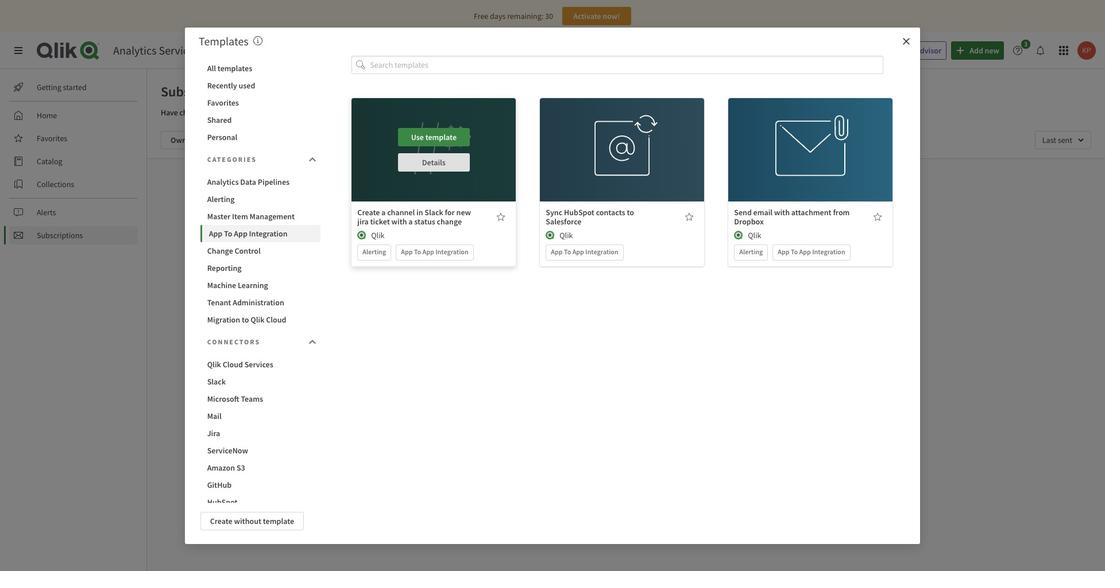 Task type: vqa. For each thing, say whether or not it's contained in the screenshot.
the bottommost View all
no



Task type: locate. For each thing, give the bounding box(es) containing it.
details button
[[398, 153, 470, 172], [586, 153, 658, 172], [775, 153, 846, 172]]

1 vertical spatial or
[[626, 257, 633, 268]]

create for create a channel in slack for new jira ticket with a status change
[[357, 207, 380, 218]]

into
[[467, 107, 480, 118]]

qlik image
[[357, 231, 367, 240], [734, 231, 743, 240]]

favorites inside navigation pane 'element'
[[37, 133, 67, 144]]

the down basis.
[[622, 280, 633, 291]]

in down basis.
[[614, 280, 620, 291]]

microsoft teams button
[[200, 390, 320, 408]]

1 horizontal spatial details
[[610, 157, 634, 168]]

to inside sync hubspot contacts to salesforce
[[627, 207, 634, 218]]

services up slack button
[[244, 359, 273, 370]]

integration
[[249, 228, 288, 239], [435, 248, 468, 256], [585, 248, 618, 256], [812, 248, 845, 256]]

2 details from the left
[[610, 157, 634, 168]]

a right into
[[482, 107, 486, 118]]

integration down change
[[435, 248, 468, 256]]

use for channel
[[411, 132, 424, 143]]

1 vertical spatial analytics
[[207, 177, 239, 187]]

favorites up catalog
[[37, 133, 67, 144]]

navigation pane element
[[0, 74, 146, 249]]

cloud inside button
[[223, 359, 243, 370]]

have
[[600, 242, 619, 253]]

use for with
[[788, 132, 801, 143]]

github
[[207, 480, 232, 490]]

channel
[[387, 207, 415, 218]]

in right channel
[[416, 207, 423, 218]]

1 vertical spatial the
[[622, 280, 633, 291]]

1 horizontal spatial with
[[774, 207, 790, 218]]

do
[[573, 242, 583, 253]]

cloud down the connectors
[[223, 359, 243, 370]]

qlik image down jira
[[357, 231, 367, 240]]

0 vertical spatial create
[[357, 207, 380, 218]]

chart
[[607, 257, 625, 268], [566, 280, 583, 291]]

to
[[224, 228, 232, 239], [414, 248, 421, 256], [564, 248, 571, 256], [791, 248, 798, 256]]

subscriptions down the alerts
[[37, 230, 83, 241]]

create
[[357, 207, 380, 218], [210, 516, 232, 526]]

1 horizontal spatial favorites
[[207, 97, 239, 108]]

use template for in
[[411, 132, 457, 143]]

2 use template button from the left
[[586, 128, 658, 147]]

details button up contacts
[[586, 153, 658, 172]]

qlik down the administration
[[251, 314, 264, 325]]

0 vertical spatial subscriptions
[[161, 83, 242, 101]]

catalog link
[[9, 152, 138, 171]]

1 horizontal spatial use template button
[[586, 128, 658, 147]]

on
[[571, 269, 579, 279], [690, 269, 698, 279]]

3 details button from the left
[[775, 153, 846, 172]]

2 horizontal spatial email
[[753, 207, 773, 218]]

qlik down dropbox
[[748, 230, 761, 241]]

email inside you do not have any subscriptions yet subscribe to a chart or sheet to receive it by email on a regular basis. click 'subscribe' on the chart or sheet in the app to get started.
[[550, 269, 569, 279]]

regular
[[587, 269, 611, 279]]

alerting down dropbox
[[739, 248, 763, 256]]

sheet
[[635, 257, 653, 268], [594, 280, 612, 291]]

details for attachment
[[799, 157, 822, 168]]

activate now! link
[[562, 7, 631, 25]]

2 horizontal spatial alerting
[[739, 248, 763, 256]]

0 horizontal spatial services
[[159, 43, 199, 57]]

subscribe
[[558, 257, 591, 268]]

subscriptions
[[161, 83, 242, 101], [37, 230, 83, 241]]

2 use from the left
[[599, 132, 612, 143]]

0 horizontal spatial qlik image
[[357, 231, 367, 240]]

2 vertical spatial or
[[585, 280, 592, 291]]

favorites
[[207, 97, 239, 108], [37, 133, 67, 144]]

slack up microsoft
[[207, 376, 226, 387]]

master item management button
[[200, 208, 320, 225]]

multiple
[[414, 107, 442, 118]]

0 vertical spatial you
[[345, 107, 358, 118]]

2 horizontal spatial use template
[[788, 132, 833, 143]]

3 use from the left
[[788, 132, 801, 143]]

1 vertical spatial in
[[614, 280, 620, 291]]

recently
[[207, 80, 237, 90]]

ask
[[876, 45, 888, 56]]

favorites inside button
[[207, 97, 239, 108]]

subscriptions
[[637, 242, 690, 253]]

details down the "multiple"
[[422, 157, 446, 168]]

or
[[202, 107, 209, 118], [626, 257, 633, 268], [585, 280, 592, 291]]

1 details button from the left
[[398, 153, 470, 172]]

github button
[[200, 476, 320, 494]]

0 vertical spatial favorites
[[207, 97, 239, 108]]

inbox.
[[323, 107, 344, 118]]

now!
[[603, 11, 620, 21]]

1 horizontal spatial analytics
[[207, 177, 239, 187]]

last sent image
[[1035, 131, 1091, 149]]

qlik down ticket in the top left of the page
[[371, 230, 385, 241]]

categories
[[207, 155, 257, 163]]

0 vertical spatial email
[[303, 107, 321, 118]]

cloud down tenant administration 'button'
[[266, 314, 286, 325]]

1 horizontal spatial in
[[614, 280, 620, 291]]

1 horizontal spatial the
[[700, 269, 711, 279]]

recently used button
[[200, 77, 320, 94]]

hubspot right sync
[[564, 207, 594, 218]]

alerts
[[37, 207, 56, 218]]

0 vertical spatial slack
[[425, 207, 443, 218]]

remaining:
[[507, 11, 543, 21]]

create for create without template
[[210, 516, 232, 526]]

details for in
[[422, 157, 446, 168]]

details button up attachment
[[775, 153, 846, 172]]

1 vertical spatial sheet
[[594, 280, 612, 291]]

a up regular
[[601, 257, 605, 268]]

0 horizontal spatial use template button
[[398, 128, 470, 147]]

1 use from the left
[[411, 132, 424, 143]]

template for in
[[425, 132, 457, 143]]

or up basis.
[[626, 257, 633, 268]]

qlik inside qlik cloud services button
[[207, 359, 221, 370]]

email down subscribe
[[550, 269, 569, 279]]

close image
[[902, 36, 911, 46]]

without
[[234, 516, 261, 526]]

3 use template from the left
[[788, 132, 833, 143]]

0 horizontal spatial create
[[210, 516, 232, 526]]

app to app integration inside button
[[209, 228, 288, 239]]

create left "without"
[[210, 516, 232, 526]]

filters region
[[147, 122, 1105, 159]]

1 on from the left
[[571, 269, 579, 279]]

on down it
[[690, 269, 698, 279]]

details button for attachment
[[775, 153, 846, 172]]

create left channel
[[357, 207, 380, 218]]

sheet up click
[[635, 257, 653, 268]]

details for to
[[610, 157, 634, 168]]

1 vertical spatial slack
[[207, 376, 226, 387]]

alerting up master
[[207, 194, 235, 204]]

chart up basis.
[[607, 257, 625, 268]]

tenant administration button
[[200, 294, 320, 311]]

1 use template from the left
[[411, 132, 457, 143]]

1 horizontal spatial subscriptions
[[161, 83, 242, 101]]

0 vertical spatial services
[[159, 43, 199, 57]]

1 horizontal spatial hubspot
[[564, 207, 594, 218]]

template for to
[[614, 132, 645, 143]]

to
[[277, 107, 284, 118], [627, 207, 634, 218], [593, 257, 600, 268], [655, 257, 662, 268], [649, 280, 656, 291], [242, 314, 249, 325]]

qlik
[[371, 230, 385, 241], [560, 230, 573, 241], [748, 230, 761, 241], [251, 314, 264, 325], [207, 359, 221, 370]]

1 horizontal spatial add to favorites image
[[873, 213, 882, 222]]

create inside button
[[210, 516, 232, 526]]

details up contacts
[[610, 157, 634, 168]]

to left get
[[649, 280, 656, 291]]

1 horizontal spatial use template
[[599, 132, 645, 143]]

2 add to favorites image from the left
[[873, 213, 882, 222]]

or right "charts"
[[202, 107, 209, 118]]

with left attachment
[[774, 207, 790, 218]]

alerting down ticket in the top left of the page
[[363, 248, 386, 256]]

1 vertical spatial create
[[210, 516, 232, 526]]

to left the do
[[564, 248, 571, 256]]

0 horizontal spatial hubspot
[[207, 497, 238, 507]]

0 horizontal spatial slack
[[207, 376, 226, 387]]

you left can
[[345, 107, 358, 118]]

migration to qlik cloud
[[207, 314, 286, 325]]

shared button
[[200, 111, 320, 128]]

sheets left into
[[443, 107, 465, 118]]

on down subscribe
[[571, 269, 579, 279]]

quick
[[487, 107, 506, 118]]

1 horizontal spatial services
[[244, 359, 273, 370]]

app to app integration up control
[[209, 228, 288, 239]]

item
[[232, 211, 248, 221]]

template
[[425, 132, 457, 143], [614, 132, 645, 143], [802, 132, 833, 143], [263, 516, 294, 526]]

a down subscribe
[[581, 269, 585, 279]]

a
[[482, 107, 486, 118], [381, 207, 386, 218], [409, 217, 413, 227], [601, 257, 605, 268], [581, 269, 585, 279]]

0 horizontal spatial analytics
[[113, 43, 157, 57]]

getting
[[37, 82, 61, 92]]

personal button
[[200, 128, 320, 146]]

to right contacts
[[627, 207, 634, 218]]

subscriptions up "charts"
[[161, 83, 242, 101]]

to down tenant administration
[[242, 314, 249, 325]]

app to app integration up subscribe
[[551, 248, 618, 256]]

1 horizontal spatial email
[[550, 269, 569, 279]]

1 vertical spatial subscriptions
[[37, 230, 83, 241]]

you left the do
[[557, 242, 571, 253]]

app
[[209, 228, 222, 239], [234, 228, 247, 239], [401, 248, 413, 256], [422, 248, 434, 256], [551, 248, 563, 256], [572, 248, 584, 256], [778, 248, 789, 256], [799, 248, 811, 256]]

sheets left sent
[[211, 107, 232, 118]]

2 horizontal spatial details
[[799, 157, 822, 168]]

details
[[422, 157, 446, 168], [610, 157, 634, 168], [799, 157, 822, 168]]

qlik down salesforce
[[560, 230, 573, 241]]

the down by
[[700, 269, 711, 279]]

1 vertical spatial cloud
[[223, 359, 243, 370]]

add to favorites image right 'from'
[[873, 213, 882, 222]]

2 horizontal spatial use template button
[[775, 128, 846, 147]]

1 details from the left
[[422, 157, 446, 168]]

the
[[700, 269, 711, 279], [622, 280, 633, 291]]

1 vertical spatial services
[[244, 359, 273, 370]]

services left the templates
[[159, 43, 199, 57]]

receive
[[663, 257, 687, 268]]

2 horizontal spatial or
[[626, 257, 633, 268]]

alerting for create a channel in slack for new jira ticket with a status change
[[363, 248, 386, 256]]

add to favorites image
[[685, 213, 694, 222]]

use template
[[411, 132, 457, 143], [599, 132, 645, 143], [788, 132, 833, 143]]

0 vertical spatial hubspot
[[564, 207, 594, 218]]

1 horizontal spatial slack
[[425, 207, 443, 218]]

1 horizontal spatial you
[[557, 242, 571, 253]]

services inside button
[[244, 359, 273, 370]]

or down regular
[[585, 280, 592, 291]]

use template button for attachment
[[775, 128, 846, 147]]

1 horizontal spatial use
[[599, 132, 612, 143]]

0 vertical spatial the
[[700, 269, 711, 279]]

2 use template from the left
[[599, 132, 645, 143]]

0 horizontal spatial subscriptions
[[37, 230, 83, 241]]

email right your at the top of the page
[[303, 107, 321, 118]]

qlik down the connectors
[[207, 359, 221, 370]]

details up attachment
[[799, 157, 822, 168]]

machine learning
[[207, 280, 268, 290]]

2 qlik image from the left
[[734, 231, 743, 240]]

0 horizontal spatial cloud
[[223, 359, 243, 370]]

by
[[695, 257, 703, 268]]

0 vertical spatial cloud
[[266, 314, 286, 325]]

chart down subscribe
[[566, 280, 583, 291]]

slack left for
[[425, 207, 443, 218]]

1 add to favorites image from the left
[[496, 213, 506, 222]]

0 horizontal spatial add to favorites image
[[496, 213, 506, 222]]

favorites down recently at the top
[[207, 97, 239, 108]]

0 horizontal spatial details
[[422, 157, 446, 168]]

recently used
[[207, 80, 255, 90]]

hubspot down github at left
[[207, 497, 238, 507]]

2 vertical spatial email
[[550, 269, 569, 279]]

1 vertical spatial favorites
[[37, 133, 67, 144]]

0 horizontal spatial sheets
[[211, 107, 232, 118]]

to inside button
[[242, 314, 249, 325]]

qlik image down dropbox
[[734, 231, 743, 240]]

1 horizontal spatial cloud
[[266, 314, 286, 325]]

change control
[[207, 246, 261, 256]]

0 horizontal spatial or
[[202, 107, 209, 118]]

0 horizontal spatial alerting
[[207, 194, 235, 204]]

2 sheets from the left
[[443, 107, 465, 118]]

have charts or sheets sent straight to your email inbox. you can also bundle multiple sheets into a quick and easy report.
[[161, 107, 562, 118]]

1 horizontal spatial details button
[[586, 153, 658, 172]]

1 horizontal spatial qlik image
[[734, 231, 743, 240]]

create without template button
[[200, 512, 304, 530]]

1 qlik image from the left
[[357, 231, 367, 240]]

add to favorites image
[[496, 213, 506, 222], [873, 213, 882, 222]]

0 horizontal spatial details button
[[398, 153, 470, 172]]

not
[[585, 242, 598, 253]]

0 horizontal spatial you
[[345, 107, 358, 118]]

started
[[63, 82, 87, 92]]

0 horizontal spatial use
[[411, 132, 424, 143]]

1 vertical spatial email
[[753, 207, 773, 218]]

0 horizontal spatial the
[[622, 280, 633, 291]]

0 horizontal spatial use template
[[411, 132, 457, 143]]

1 horizontal spatial or
[[585, 280, 592, 291]]

0 horizontal spatial sheet
[[594, 280, 612, 291]]

to left your at the top of the page
[[277, 107, 284, 118]]

3 use template button from the left
[[775, 128, 846, 147]]

hubspot inside sync hubspot contacts to salesforce
[[564, 207, 594, 218]]

0 horizontal spatial favorites
[[37, 133, 67, 144]]

sync hubspot contacts to salesforce
[[546, 207, 634, 227]]

1 sheets from the left
[[211, 107, 232, 118]]

subscriptions inside navigation pane 'element'
[[37, 230, 83, 241]]

templates
[[218, 63, 252, 73]]

integration up regular
[[585, 248, 618, 256]]

2 details button from the left
[[586, 153, 658, 172]]

30
[[545, 11, 553, 21]]

details button down the "multiple"
[[398, 153, 470, 172]]

1 horizontal spatial on
[[690, 269, 698, 279]]

email right send
[[753, 207, 773, 218]]

0 vertical spatial or
[[202, 107, 209, 118]]

use for contacts
[[599, 132, 612, 143]]

close sidebar menu image
[[14, 46, 23, 55]]

0 horizontal spatial on
[[571, 269, 579, 279]]

qlik for hubspot
[[560, 230, 573, 241]]

1 vertical spatial you
[[557, 242, 571, 253]]

0 horizontal spatial chart
[[566, 280, 583, 291]]

0 vertical spatial analytics
[[113, 43, 157, 57]]

add to favorites image right new at the top left of page
[[496, 213, 506, 222]]

0 vertical spatial in
[[416, 207, 423, 218]]

to up regular
[[593, 257, 600, 268]]

0 horizontal spatial with
[[391, 217, 407, 227]]

1 vertical spatial hubspot
[[207, 497, 238, 507]]

in
[[416, 207, 423, 218], [614, 280, 620, 291]]

jira
[[357, 217, 369, 227]]

with right ticket in the top left of the page
[[391, 217, 407, 227]]

alerting inside button
[[207, 194, 235, 204]]

tenant
[[207, 297, 231, 308]]

1 horizontal spatial alerting
[[363, 248, 386, 256]]

s3
[[237, 463, 245, 473]]

to down send email with attachment from dropbox
[[791, 248, 798, 256]]

qlik image for create a channel in slack for new jira ticket with a status change
[[357, 231, 367, 240]]

with
[[774, 207, 790, 218], [391, 217, 407, 227]]

create inside the create a channel in slack for new jira ticket with a status change
[[357, 207, 380, 218]]

1 horizontal spatial create
[[357, 207, 380, 218]]

to up the change control
[[224, 228, 232, 239]]

integration down management
[[249, 228, 288, 239]]

analytics data pipelines
[[207, 177, 290, 187]]

sheet down regular
[[594, 280, 612, 291]]

you
[[345, 107, 358, 118], [557, 242, 571, 253]]

data
[[240, 177, 256, 187]]

0 horizontal spatial in
[[416, 207, 423, 218]]

free days remaining: 30
[[474, 11, 553, 21]]

1 vertical spatial chart
[[566, 280, 583, 291]]

app to app integration button
[[200, 225, 320, 242]]

any
[[621, 242, 635, 253]]

2 horizontal spatial use
[[788, 132, 801, 143]]

a left channel
[[381, 207, 386, 218]]

details button for in
[[398, 153, 470, 172]]

3 details from the left
[[799, 157, 822, 168]]

to inside button
[[224, 228, 232, 239]]

1 use template button from the left
[[398, 128, 470, 147]]

integration inside button
[[249, 228, 288, 239]]

1 horizontal spatial sheets
[[443, 107, 465, 118]]

analytics for analytics data pipelines
[[207, 177, 239, 187]]

0 vertical spatial sheet
[[635, 257, 653, 268]]

1 horizontal spatial chart
[[607, 257, 625, 268]]

analytics inside analytics data pipelines button
[[207, 177, 239, 187]]

with inside the create a channel in slack for new jira ticket with a status change
[[391, 217, 407, 227]]

2 horizontal spatial details button
[[775, 153, 846, 172]]



Task type: describe. For each thing, give the bounding box(es) containing it.
0 vertical spatial chart
[[607, 257, 625, 268]]

days
[[490, 11, 506, 21]]

basis.
[[612, 269, 631, 279]]

use template for attachment
[[788, 132, 833, 143]]

in inside the create a channel in slack for new jira ticket with a status change
[[416, 207, 423, 218]]

slack button
[[200, 373, 320, 390]]

alerting for send email with attachment from dropbox
[[739, 248, 763, 256]]

app to app integration down attachment
[[778, 248, 845, 256]]

insight
[[890, 45, 914, 56]]

ask insight advisor button
[[857, 41, 947, 60]]

personal
[[207, 132, 237, 142]]

email inside send email with attachment from dropbox
[[753, 207, 773, 218]]

mail button
[[200, 408, 320, 425]]

qlik inside migration to qlik cloud button
[[251, 314, 264, 325]]

bundle
[[388, 107, 412, 118]]

salesforce
[[546, 217, 581, 227]]

getting started
[[37, 82, 87, 92]]

home
[[37, 110, 57, 121]]

servicenow button
[[200, 442, 320, 459]]

use template button for to
[[586, 128, 658, 147]]

templates are pre-built automations that help you automate common business workflows. get started by selecting one of the pre-built templates or choose the blank canvas to build an automation from scratch. image
[[253, 36, 262, 45]]

started.
[[670, 280, 695, 291]]

charts
[[179, 107, 200, 118]]

qlik for email
[[748, 230, 761, 241]]

qlik cloud services button
[[200, 356, 320, 373]]

to down status on the top
[[414, 248, 421, 256]]

2 on from the left
[[690, 269, 698, 279]]

slack inside button
[[207, 376, 226, 387]]

report.
[[539, 107, 562, 118]]

connectors button
[[200, 331, 320, 354]]

analytics services element
[[113, 43, 199, 57]]

free
[[474, 11, 488, 21]]

also
[[373, 107, 387, 118]]

app to app integration down status on the top
[[401, 248, 468, 256]]

activate now!
[[573, 11, 620, 21]]

categories button
[[200, 148, 320, 171]]

'subscribe'
[[651, 269, 688, 279]]

templates are pre-built automations that help you automate common business workflows. get started by selecting one of the pre-built templates or choose the blank canvas to build an automation from scratch. tooltip
[[253, 34, 262, 48]]

templates
[[199, 34, 249, 48]]

subscriptions link
[[9, 226, 138, 245]]

0 horizontal spatial email
[[303, 107, 321, 118]]

slack inside the create a channel in slack for new jira ticket with a status change
[[425, 207, 443, 218]]

change
[[437, 217, 462, 227]]

servicenow
[[207, 445, 248, 456]]

learning
[[238, 280, 268, 290]]

template for attachment
[[802, 132, 833, 143]]

in inside you do not have any subscriptions yet subscribe to a chart or sheet to receive it by email on a regular basis. click 'subscribe' on the chart or sheet in the app to get started.
[[614, 280, 620, 291]]

catalog
[[37, 156, 62, 167]]

alerts link
[[9, 203, 138, 222]]

you do not have any subscriptions yet subscribe to a chart or sheet to receive it by email on a regular basis. click 'subscribe' on the chart or sheet in the app to get started.
[[550, 242, 711, 291]]

qlik for a
[[371, 230, 385, 241]]

it
[[689, 257, 694, 268]]

dropbox
[[734, 217, 764, 227]]

amazon s3 button
[[200, 459, 320, 476]]

amazon s3
[[207, 463, 245, 473]]

machine
[[207, 280, 236, 290]]

to down subscriptions
[[655, 257, 662, 268]]

mail
[[207, 411, 222, 421]]

yet
[[692, 242, 705, 253]]

qlik image for send email with attachment from dropbox
[[734, 231, 743, 240]]

migration
[[207, 314, 240, 325]]

collections link
[[9, 175, 138, 194]]

reporting button
[[200, 259, 320, 277]]

favorites link
[[9, 129, 138, 148]]

collections
[[37, 179, 74, 190]]

master
[[207, 211, 230, 221]]

1 horizontal spatial sheet
[[635, 257, 653, 268]]

reporting
[[207, 263, 242, 273]]

integration down 'from'
[[812, 248, 845, 256]]

with inside send email with attachment from dropbox
[[774, 207, 790, 218]]

ask insight advisor
[[876, 45, 941, 56]]

Search text field
[[668, 41, 850, 60]]

straight
[[250, 107, 276, 118]]

advisor
[[915, 45, 941, 56]]

getting started link
[[9, 78, 138, 96]]

hubspot inside button
[[207, 497, 238, 507]]

Search templates text field
[[370, 55, 884, 74]]

jira button
[[200, 425, 320, 442]]

change
[[207, 246, 233, 256]]

sync
[[546, 207, 562, 218]]

machine learning button
[[200, 277, 320, 294]]

add to favorites image for send email with attachment from dropbox
[[873, 213, 882, 222]]

send email with attachment from dropbox
[[734, 207, 850, 227]]

analytics data pipelines button
[[200, 173, 320, 190]]

use template button for in
[[398, 128, 470, 147]]

pipelines
[[258, 177, 290, 187]]

change control button
[[200, 242, 320, 259]]

click
[[633, 269, 649, 279]]

all
[[207, 63, 216, 73]]

administration
[[233, 297, 284, 308]]

amazon
[[207, 463, 235, 473]]

analytics for analytics services
[[113, 43, 157, 57]]

qlik image
[[546, 231, 555, 240]]

status
[[414, 217, 435, 227]]

you inside you do not have any subscriptions yet subscribe to a chart or sheet to receive it by email on a regular basis. click 'subscribe' on the chart or sheet in the app to get started.
[[557, 242, 571, 253]]

from
[[833, 207, 850, 218]]

attachment
[[791, 207, 831, 218]]

new
[[456, 207, 471, 218]]

used
[[239, 80, 255, 90]]

add to favorites image for create a channel in slack for new jira ticket with a status change
[[496, 213, 506, 222]]

use template for to
[[599, 132, 645, 143]]

connectors
[[207, 337, 260, 346]]

cloud inside button
[[266, 314, 286, 325]]

details button for to
[[586, 153, 658, 172]]

a left status on the top
[[409, 217, 413, 227]]

ticket
[[370, 217, 390, 227]]

favorites button
[[200, 94, 320, 111]]

contacts
[[596, 207, 625, 218]]

all templates button
[[200, 59, 320, 77]]

for
[[445, 207, 455, 218]]

create without template
[[210, 516, 294, 526]]

home link
[[9, 106, 138, 125]]

easy
[[522, 107, 537, 118]]



